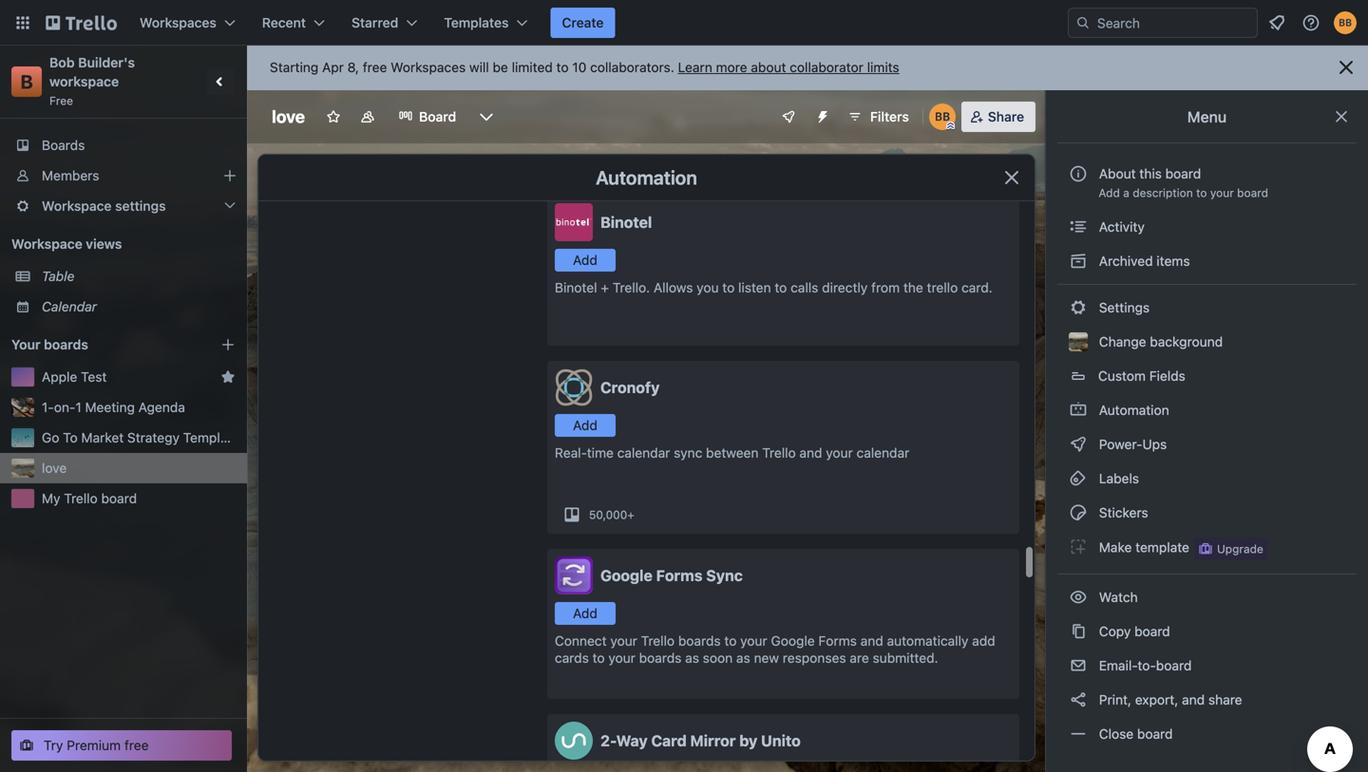 Task type: vqa. For each thing, say whether or not it's contained in the screenshot.
ATTACH AND INSERT LINK image
no



Task type: locate. For each thing, give the bounding box(es) containing it.
sm image for archived items
[[1069, 252, 1088, 271]]

calendar
[[42, 299, 97, 314]]

sm image inside close board link
[[1069, 725, 1088, 744]]

add button up the connect
[[555, 602, 616, 625]]

1 vertical spatial binotel
[[555, 280, 597, 295]]

1 horizontal spatial calendar
[[857, 445, 910, 461]]

cards
[[555, 650, 589, 666]]

0 horizontal spatial calendar
[[617, 445, 670, 461]]

2 vertical spatial and
[[1182, 692, 1205, 708]]

1 vertical spatial +
[[627, 508, 635, 522]]

workspaces
[[140, 15, 217, 30], [391, 59, 466, 75]]

1-on-1 meeting agenda
[[42, 400, 185, 415]]

sm image inside power-ups "link"
[[1069, 435, 1088, 454]]

sm image left watch
[[1069, 588, 1088, 607]]

add button
[[555, 249, 616, 272], [555, 414, 616, 437], [555, 602, 616, 625]]

workspace
[[42, 198, 112, 214], [11, 236, 82, 252]]

sm image inside activity link
[[1069, 218, 1088, 237]]

workspaces up workspace navigation collapse icon
[[140, 15, 217, 30]]

trello right my
[[64, 491, 98, 506]]

1 horizontal spatial as
[[736, 650, 750, 666]]

free
[[363, 59, 387, 75], [124, 738, 149, 753]]

forms left "sync"
[[656, 567, 703, 585]]

email-to-board
[[1096, 658, 1192, 674]]

bob builder (bobbuilder40) image right open information menu image at the top right
[[1334, 11, 1357, 34]]

sm image left labels
[[1069, 469, 1088, 488]]

trello down google forms sync
[[641, 633, 675, 649]]

0 vertical spatial +
[[601, 280, 609, 295]]

7 sm image from the top
[[1069, 538, 1088, 557]]

recent button
[[251, 8, 336, 38]]

to up activity link
[[1196, 186, 1207, 200]]

sm image left stickers
[[1069, 504, 1088, 523]]

5 sm image from the top
[[1069, 469, 1088, 488]]

0 horizontal spatial +
[[601, 280, 609, 295]]

from
[[871, 280, 900, 295]]

sm image inside automation link
[[1069, 401, 1088, 420]]

board up 'print, export, and share'
[[1156, 658, 1192, 674]]

and left share
[[1182, 692, 1205, 708]]

watch link
[[1057, 582, 1357, 613]]

trello right between
[[762, 445, 796, 461]]

1 horizontal spatial binotel
[[600, 213, 652, 231]]

sm image
[[1069, 401, 1088, 420], [1069, 622, 1088, 641]]

2 vertical spatial add button
[[555, 602, 616, 625]]

1 horizontal spatial forms
[[818, 633, 857, 649]]

1 horizontal spatial free
[[363, 59, 387, 75]]

1 vertical spatial bob builder (bobbuilder40) image
[[929, 104, 956, 130]]

workspace settings button
[[0, 191, 247, 221]]

sm image for watch
[[1069, 588, 1088, 607]]

4 sm image from the top
[[1069, 435, 1088, 454]]

sm image inside "archived items" link
[[1069, 252, 1088, 271]]

sm image for power-ups
[[1069, 435, 1088, 454]]

automation link
[[1057, 395, 1357, 426]]

trello inside connect your trello boards to your google forms and automatically add cards to your boards as soon as new responses are submitted.
[[641, 633, 675, 649]]

connect
[[555, 633, 607, 649]]

2 sm image from the top
[[1069, 252, 1088, 271]]

sm image for close board
[[1069, 725, 1088, 744]]

binotel
[[600, 213, 652, 231], [555, 280, 597, 295]]

boards
[[42, 137, 85, 153]]

learn more about collaborator limits link
[[678, 59, 899, 75]]

0 horizontal spatial binotel
[[555, 280, 597, 295]]

0 horizontal spatial google
[[600, 567, 653, 585]]

binotel left 'trello.'
[[555, 280, 597, 295]]

on-
[[54, 400, 75, 415]]

1 sm image from the top
[[1069, 401, 1088, 420]]

1 horizontal spatial bob builder (bobbuilder40) image
[[1334, 11, 1357, 34]]

sm image inside print, export, and share link
[[1069, 691, 1088, 710]]

binotel + trello. allows you to listen to calls directly from the trello card.
[[555, 280, 993, 295]]

upgrade
[[1217, 543, 1264, 556]]

star or unstar board image
[[326, 109, 341, 124]]

1 horizontal spatial love
[[272, 106, 305, 127]]

workspace inside dropdown button
[[42, 198, 112, 214]]

binotel for binotel
[[600, 213, 652, 231]]

to up soon
[[724, 633, 737, 649]]

sm image left 'make'
[[1069, 538, 1088, 557]]

bob builder (bobbuilder40) image
[[1334, 11, 1357, 34], [929, 104, 956, 130]]

love left star or unstar board icon
[[272, 106, 305, 127]]

upgrade button
[[1194, 538, 1267, 561]]

boards left soon
[[639, 650, 682, 666]]

sm image left email-
[[1069, 657, 1088, 676]]

1 vertical spatial love
[[42, 460, 67, 476]]

agenda
[[138, 400, 185, 415]]

0 horizontal spatial automation
[[596, 166, 697, 189]]

sm image left settings
[[1069, 298, 1088, 317]]

bob builder's workspace free
[[49, 55, 138, 107]]

cronofy
[[600, 379, 660, 397]]

free
[[49, 94, 73, 107]]

0 vertical spatial add button
[[555, 249, 616, 272]]

0 vertical spatial binotel
[[600, 213, 652, 231]]

0 vertical spatial free
[[363, 59, 387, 75]]

0 horizontal spatial as
[[685, 650, 699, 666]]

8 sm image from the top
[[1069, 588, 1088, 607]]

board up description
[[1166, 166, 1201, 181]]

1 horizontal spatial +
[[627, 508, 635, 522]]

as left new at the bottom right of the page
[[736, 650, 750, 666]]

2 horizontal spatial trello
[[762, 445, 796, 461]]

2 sm image from the top
[[1069, 622, 1088, 641]]

sm image left print,
[[1069, 691, 1088, 710]]

the
[[904, 280, 923, 295]]

to left 10
[[556, 59, 569, 75]]

free inside try premium free button
[[124, 738, 149, 753]]

bob builder (bobbuilder40) image right the filters
[[929, 104, 956, 130]]

3 add button from the top
[[555, 602, 616, 625]]

1 add button from the top
[[555, 249, 616, 272]]

+ up google forms sync
[[627, 508, 635, 522]]

0 horizontal spatial love
[[42, 460, 67, 476]]

boards up soon
[[678, 633, 721, 649]]

0 horizontal spatial workspaces
[[140, 15, 217, 30]]

time
[[587, 445, 614, 461]]

about this board add a description to your board
[[1099, 166, 1268, 200]]

0 vertical spatial workspaces
[[140, 15, 217, 30]]

9 sm image from the top
[[1069, 657, 1088, 676]]

board link
[[387, 102, 468, 132]]

1 horizontal spatial automation
[[1096, 402, 1169, 418]]

0 vertical spatial workspace
[[42, 198, 112, 214]]

sm image for email-to-board
[[1069, 657, 1088, 676]]

calls
[[791, 280, 818, 295]]

1 vertical spatial and
[[861, 633, 883, 649]]

2 add button from the top
[[555, 414, 616, 437]]

sm image for settings
[[1069, 298, 1088, 317]]

1 vertical spatial forms
[[818, 633, 857, 649]]

add button up real- on the left bottom of page
[[555, 414, 616, 437]]

sm image inside the watch link
[[1069, 588, 1088, 607]]

apr
[[322, 59, 344, 75]]

1 vertical spatial trello
[[64, 491, 98, 506]]

menu
[[1188, 108, 1227, 126]]

1 vertical spatial free
[[124, 738, 149, 753]]

sm image left archived
[[1069, 252, 1088, 271]]

boards link
[[0, 130, 247, 161]]

try premium free button
[[11, 731, 232, 761]]

+ left 'trello.'
[[601, 280, 609, 295]]

my
[[42, 491, 60, 506]]

1 vertical spatial add button
[[555, 414, 616, 437]]

1 vertical spatial automation
[[1096, 402, 1169, 418]]

workspace for workspace settings
[[42, 198, 112, 214]]

sm image left close
[[1069, 725, 1088, 744]]

google down 50,000 +
[[600, 567, 653, 585]]

sm image inside settings link
[[1069, 298, 1088, 317]]

workspace for workspace views
[[11, 236, 82, 252]]

google up responses
[[771, 633, 815, 649]]

limits
[[867, 59, 899, 75]]

by
[[739, 732, 757, 750]]

add board image
[[220, 337, 236, 352]]

go to market strategy template link
[[42, 429, 239, 448]]

items
[[1157, 253, 1190, 269]]

workspace down the members
[[42, 198, 112, 214]]

0 notifications image
[[1266, 11, 1288, 34]]

workspace navigation collapse icon image
[[207, 68, 234, 95]]

0 vertical spatial google
[[600, 567, 653, 585]]

export,
[[1135, 692, 1178, 708]]

boards
[[44, 337, 88, 352], [678, 633, 721, 649], [639, 650, 682, 666]]

0 vertical spatial love
[[272, 106, 305, 127]]

love up my
[[42, 460, 67, 476]]

and
[[800, 445, 822, 461], [861, 633, 883, 649], [1182, 692, 1205, 708]]

open information menu image
[[1302, 13, 1321, 32]]

back to home image
[[46, 8, 117, 38]]

meeting
[[85, 400, 135, 415]]

members link
[[0, 161, 247, 191]]

are
[[850, 650, 869, 666]]

Search field
[[1091, 9, 1257, 37]]

way
[[616, 732, 648, 750]]

stickers
[[1096, 505, 1148, 521]]

binotel for binotel + trello. allows you to listen to calls directly from the trello card.
[[555, 280, 597, 295]]

and up "are"
[[861, 633, 883, 649]]

add
[[1099, 186, 1120, 200], [573, 252, 598, 268], [573, 418, 598, 433], [573, 606, 598, 621]]

0 horizontal spatial trello
[[64, 491, 98, 506]]

add button for binotel
[[555, 249, 616, 272]]

1 horizontal spatial workspaces
[[391, 59, 466, 75]]

1 horizontal spatial and
[[861, 633, 883, 649]]

0 horizontal spatial free
[[124, 738, 149, 753]]

as left soon
[[685, 650, 699, 666]]

and inside connect your trello boards to your google forms and automatically add cards to your boards as soon as new responses are submitted.
[[861, 633, 883, 649]]

share
[[1208, 692, 1242, 708]]

1 calendar from the left
[[617, 445, 670, 461]]

labels
[[1096, 471, 1139, 486]]

2-way card mirror by unito
[[600, 732, 801, 750]]

sm image inside labels link
[[1069, 469, 1088, 488]]

add button up 'trello.'
[[555, 249, 616, 272]]

board
[[1166, 166, 1201, 181], [1237, 186, 1268, 200], [101, 491, 137, 506], [1135, 624, 1170, 639], [1156, 658, 1192, 674], [1137, 726, 1173, 742]]

1 vertical spatial google
[[771, 633, 815, 649]]

11 sm image from the top
[[1069, 725, 1088, 744]]

automation image
[[808, 102, 834, 128]]

0 vertical spatial automation
[[596, 166, 697, 189]]

sm image inside stickers 'link'
[[1069, 504, 1088, 523]]

binotel up 'trello.'
[[600, 213, 652, 231]]

forms up "are"
[[818, 633, 857, 649]]

forms
[[656, 567, 703, 585], [818, 633, 857, 649]]

sm image inside "copy board" link
[[1069, 622, 1088, 641]]

bob builder's workspace link
[[49, 55, 138, 89]]

free right premium at the bottom of page
[[124, 738, 149, 753]]

1-
[[42, 400, 54, 415]]

and right between
[[800, 445, 822, 461]]

you
[[697, 280, 719, 295]]

1 vertical spatial boards
[[678, 633, 721, 649]]

2 vertical spatial trello
[[641, 633, 675, 649]]

1 as from the left
[[685, 650, 699, 666]]

card
[[651, 732, 687, 750]]

card.
[[962, 280, 993, 295]]

google forms sync
[[600, 567, 743, 585]]

filters
[[870, 109, 909, 124]]

your boards with 5 items element
[[11, 333, 192, 356]]

1 horizontal spatial google
[[771, 633, 815, 649]]

0 horizontal spatial and
[[800, 445, 822, 461]]

0 horizontal spatial bob builder (bobbuilder40) image
[[929, 104, 956, 130]]

workspace up table
[[11, 236, 82, 252]]

my trello board
[[42, 491, 137, 506]]

1 vertical spatial workspaces
[[391, 59, 466, 75]]

1 sm image from the top
[[1069, 218, 1088, 237]]

6 sm image from the top
[[1069, 504, 1088, 523]]

workspaces up board link on the top of page
[[391, 59, 466, 75]]

add for cronofy
[[573, 418, 598, 433]]

10 sm image from the top
[[1069, 691, 1088, 710]]

10
[[572, 59, 587, 75]]

1 vertical spatial workspace
[[11, 236, 82, 252]]

sm image left power-
[[1069, 435, 1088, 454]]

0 vertical spatial sm image
[[1069, 401, 1088, 420]]

boards up apple
[[44, 337, 88, 352]]

board up activity link
[[1237, 186, 1268, 200]]

make
[[1099, 540, 1132, 556]]

1 vertical spatial sm image
[[1069, 622, 1088, 641]]

custom fields button
[[1057, 361, 1357, 391]]

sm image for activity
[[1069, 218, 1088, 237]]

starting apr 8, free workspaces will be limited to 10 collaborators. learn more about collaborator limits
[[270, 59, 899, 75]]

sm image inside the email-to-board link
[[1069, 657, 1088, 676]]

sm image
[[1069, 218, 1088, 237], [1069, 252, 1088, 271], [1069, 298, 1088, 317], [1069, 435, 1088, 454], [1069, 469, 1088, 488], [1069, 504, 1088, 523], [1069, 538, 1088, 557], [1069, 588, 1088, 607], [1069, 657, 1088, 676], [1069, 691, 1088, 710], [1069, 725, 1088, 744]]

3 sm image from the top
[[1069, 298, 1088, 317]]

starred icon image
[[220, 370, 236, 385]]

filters button
[[842, 102, 915, 132]]

free right 8,
[[363, 59, 387, 75]]

0 vertical spatial forms
[[656, 567, 703, 585]]

sm image left activity
[[1069, 218, 1088, 237]]

1 horizontal spatial trello
[[641, 633, 675, 649]]

change
[[1099, 334, 1146, 350]]

trello
[[762, 445, 796, 461], [64, 491, 98, 506], [641, 633, 675, 649]]

learn
[[678, 59, 712, 75]]

your
[[11, 337, 40, 352]]

workspace settings
[[42, 198, 166, 214]]

copy board
[[1096, 624, 1170, 639]]



Task type: describe. For each thing, give the bounding box(es) containing it.
share button
[[961, 102, 1036, 132]]

description
[[1133, 186, 1193, 200]]

collaborator
[[790, 59, 864, 75]]

print, export, and share
[[1096, 692, 1242, 708]]

primary element
[[0, 0, 1368, 46]]

power-ups link
[[1057, 429, 1357, 460]]

your inside about this board add a description to your board
[[1210, 186, 1234, 200]]

50,000 +
[[589, 508, 635, 522]]

templates
[[444, 15, 509, 30]]

to right you
[[722, 280, 735, 295]]

0 vertical spatial and
[[800, 445, 822, 461]]

workspace views
[[11, 236, 122, 252]]

2 vertical spatial boards
[[639, 650, 682, 666]]

copy
[[1099, 624, 1131, 639]]

submitted.
[[873, 650, 938, 666]]

power ups image
[[781, 109, 796, 124]]

about
[[1099, 166, 1136, 181]]

0 vertical spatial bob builder (bobbuilder40) image
[[1334, 11, 1357, 34]]

your boards
[[11, 337, 88, 352]]

add button for cronofy
[[555, 414, 616, 437]]

power-ups
[[1096, 437, 1171, 452]]

search image
[[1076, 15, 1091, 30]]

board up to-
[[1135, 624, 1170, 639]]

sm image for automation
[[1069, 401, 1088, 420]]

print,
[[1099, 692, 1132, 708]]

close board link
[[1057, 719, 1357, 750]]

soon
[[703, 650, 733, 666]]

0 vertical spatial trello
[[762, 445, 796, 461]]

automation inside automation link
[[1096, 402, 1169, 418]]

starred button
[[340, 8, 429, 38]]

make template
[[1096, 540, 1190, 556]]

add inside about this board add a description to your board
[[1099, 186, 1120, 200]]

Board name text field
[[262, 102, 315, 132]]

50,000
[[589, 508, 627, 522]]

add button for google forms sync
[[555, 602, 616, 625]]

workspaces inside dropdown button
[[140, 15, 217, 30]]

change background link
[[1057, 327, 1357, 357]]

2 horizontal spatial and
[[1182, 692, 1205, 708]]

sync
[[674, 445, 702, 461]]

table
[[42, 268, 75, 284]]

this member is an admin of this board. image
[[946, 122, 955, 130]]

real-
[[555, 445, 587, 461]]

views
[[86, 236, 122, 252]]

stickers link
[[1057, 498, 1357, 528]]

board down export,
[[1137, 726, 1173, 742]]

sm image for copy board
[[1069, 622, 1088, 641]]

google inside connect your trello boards to your google forms and automatically add cards to your boards as soon as new responses are submitted.
[[771, 633, 815, 649]]

fields
[[1149, 368, 1186, 384]]

to inside about this board add a description to your board
[[1196, 186, 1207, 200]]

starred
[[352, 15, 398, 30]]

archived
[[1099, 253, 1153, 269]]

2 as from the left
[[736, 650, 750, 666]]

add for binotel
[[573, 252, 598, 268]]

connect your trello boards to your google forms and automatically add cards to your boards as soon as new responses are submitted.
[[555, 633, 995, 666]]

template
[[183, 430, 239, 446]]

limited
[[512, 59, 553, 75]]

close
[[1099, 726, 1134, 742]]

customize views image
[[477, 107, 496, 126]]

create
[[562, 15, 604, 30]]

go
[[42, 430, 59, 446]]

change background
[[1096, 334, 1223, 350]]

sm image for stickers
[[1069, 504, 1088, 523]]

new
[[754, 650, 779, 666]]

workspaces button
[[128, 8, 247, 38]]

b
[[20, 70, 33, 93]]

+ for binotel
[[601, 280, 609, 295]]

apple test
[[42, 369, 107, 385]]

board down love link
[[101, 491, 137, 506]]

archived items link
[[1057, 246, 1357, 276]]

0 vertical spatial boards
[[44, 337, 88, 352]]

archived items
[[1096, 253, 1190, 269]]

sm image for make template
[[1069, 538, 1088, 557]]

mirror
[[690, 732, 736, 750]]

strategy
[[127, 430, 180, 446]]

allows
[[654, 280, 693, 295]]

workspace visible image
[[360, 109, 375, 124]]

email-
[[1099, 658, 1138, 674]]

sm image for labels
[[1069, 469, 1088, 488]]

collaborators.
[[590, 59, 674, 75]]

between
[[706, 445, 759, 461]]

activity
[[1096, 219, 1145, 235]]

will
[[469, 59, 489, 75]]

sync
[[706, 567, 743, 585]]

test
[[81, 369, 107, 385]]

trello.
[[613, 280, 650, 295]]

2 calendar from the left
[[857, 445, 910, 461]]

table link
[[42, 267, 236, 286]]

settings link
[[1057, 293, 1357, 323]]

to left calls
[[775, 280, 787, 295]]

automatically
[[887, 633, 969, 649]]

sm image for print, export, and share
[[1069, 691, 1088, 710]]

create button
[[551, 8, 615, 38]]

market
[[81, 430, 124, 446]]

email-to-board link
[[1057, 651, 1357, 681]]

try premium free
[[44, 738, 149, 753]]

trello inside my trello board link
[[64, 491, 98, 506]]

recent
[[262, 15, 306, 30]]

add for google forms sync
[[573, 606, 598, 621]]

template
[[1136, 540, 1190, 556]]

forms inside connect your trello boards to your google forms and automatically add cards to your boards as soon as new responses are submitted.
[[818, 633, 857, 649]]

templates button
[[433, 8, 539, 38]]

0 horizontal spatial forms
[[656, 567, 703, 585]]

apple test link
[[42, 368, 213, 387]]

love inside board name text field
[[272, 106, 305, 127]]

members
[[42, 168, 99, 183]]

copy board link
[[1057, 617, 1357, 647]]

try
[[44, 738, 63, 753]]

responses
[[783, 650, 846, 666]]

unito
[[761, 732, 801, 750]]

to down the connect
[[593, 650, 605, 666]]

add
[[972, 633, 995, 649]]

8,
[[347, 59, 359, 75]]

workspace
[[49, 74, 119, 89]]

2-
[[600, 732, 616, 750]]

builder's
[[78, 55, 135, 70]]

directly
[[822, 280, 868, 295]]

+ for 50,000
[[627, 508, 635, 522]]

close board
[[1096, 726, 1173, 742]]



